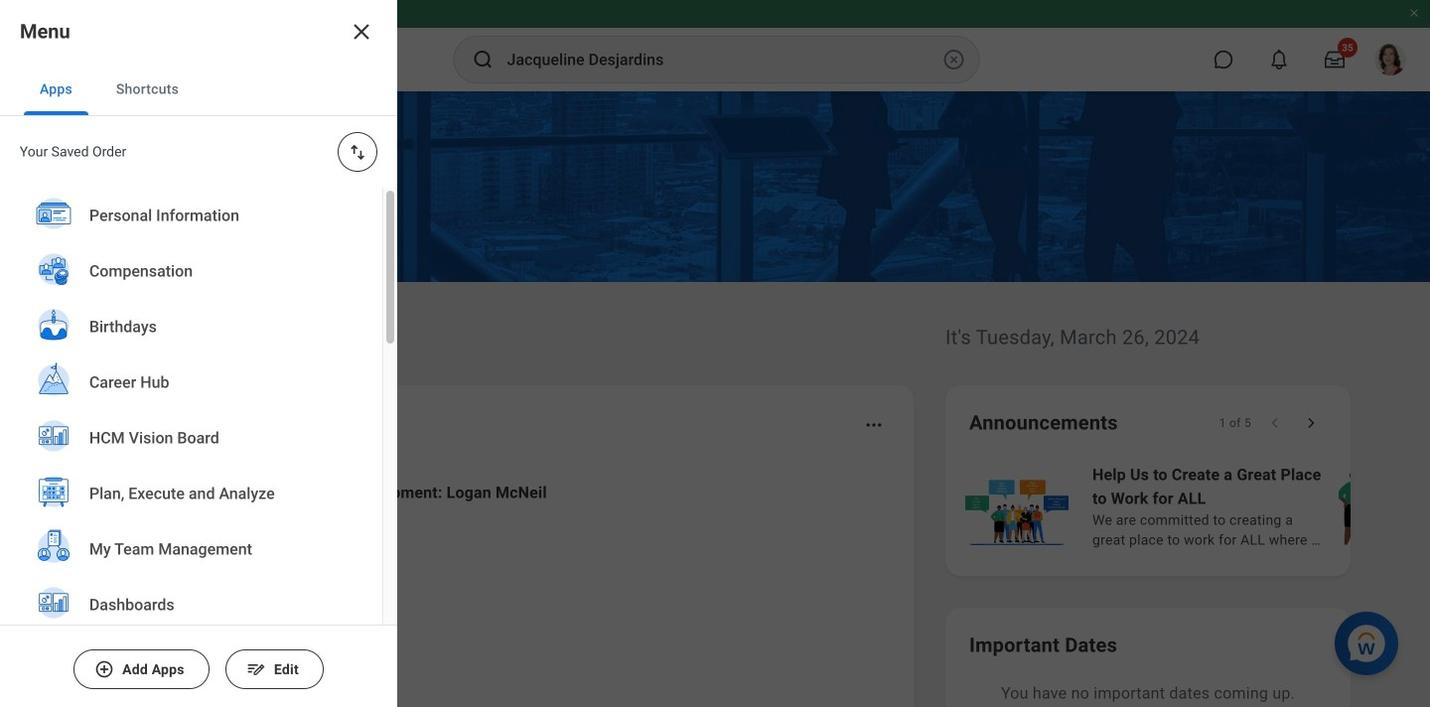 Task type: describe. For each thing, give the bounding box(es) containing it.
notifications large image
[[1270, 50, 1290, 70]]

chevron right small image
[[1301, 413, 1321, 433]]

search image
[[471, 48, 495, 72]]

inbox large image
[[1325, 50, 1345, 70]]

plus circle image
[[95, 660, 114, 680]]

chevron left small image
[[1266, 413, 1286, 433]]

book open image
[[132, 681, 162, 707]]



Task type: locate. For each thing, give the bounding box(es) containing it.
x circle image
[[942, 48, 966, 72]]

banner
[[0, 0, 1431, 91]]

profile logan mcneil element
[[1363, 38, 1419, 81]]

inbox image
[[132, 599, 162, 629]]

close environment banner image
[[1409, 7, 1421, 19]]

x image
[[350, 20, 374, 44]]

text edit image
[[246, 660, 266, 680]]

status
[[1220, 415, 1252, 431]]

sort image
[[348, 142, 368, 162]]

list inside global navigation dialog
[[0, 188, 382, 707]]

main content
[[0, 91, 1431, 707]]

global navigation dialog
[[0, 0, 397, 707]]

tab list
[[0, 64, 397, 116]]

list
[[0, 188, 382, 707], [962, 461, 1431, 552], [103, 465, 890, 707]]



Task type: vqa. For each thing, say whether or not it's contained in the screenshot.
Plus Circle "image"
yes



